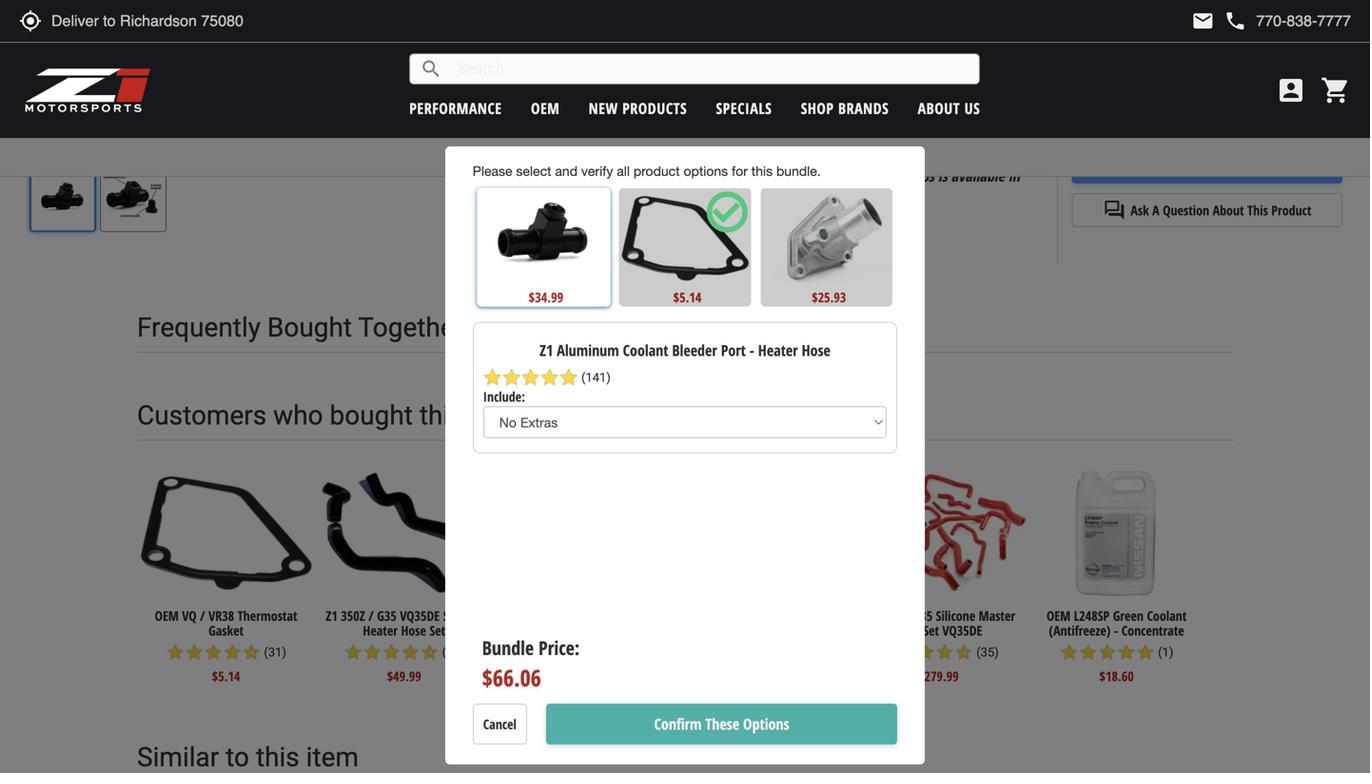 Task type: vqa. For each thing, say whether or not it's contained in the screenshot.


Task type: describe. For each thing, give the bounding box(es) containing it.
350z for star_half
[[341, 607, 365, 626]]

confirm these options
[[654, 714, 790, 735]]

aftermarket
[[801, 135, 877, 153]]

/ inside coolant temperature sensor adapter / bleeder port - heater hose easy installation of sending units for aftermarket gauges!
[[778, 112, 784, 132]]

z1 aluminum coolant bleeder port - heater hose star star star star star (141)
[[483, 340, 831, 387]]

verify
[[581, 163, 613, 179]]

sending
[[684, 135, 737, 153]]

*** this item does not qualify for any additional discounts or promotions ***
[[516, 219, 923, 238]]

product inside the your choice of two additional standard worm clamps or spring clamps is available in the product options.
[[539, 188, 585, 208]]

oem link
[[531, 98, 560, 118]]

repeated
[[842, 29, 902, 46]]

0 vertical spatial $5.14
[[674, 288, 702, 306]]

specials
[[716, 98, 772, 118]]

shopping_cart link
[[1316, 75, 1352, 106]]

additional inside the your choice of two additional standard worm clamps or spring clamps is available in the product options.
[[631, 165, 691, 186]]

set inside z1 350z / g35 silicone master hose set vq35de star star star_half (35) $279.99
[[924, 622, 939, 640]]

new
[[589, 98, 618, 118]]

- inside coolant temperature sensor adapter / bleeder port - heater hose easy installation of sending units for aftermarket gauges!
[[865, 112, 870, 132]]

star star star star
[[522, 643, 598, 662]]

1 vertical spatial or
[[826, 219, 837, 238]]

promotions
[[840, 219, 901, 238]]

1 *** from the left
[[516, 219, 534, 238]]

2 clamps from the left
[[893, 165, 934, 186]]

or inside the your choice of two additional standard worm clamps or spring clamps is available in the product options.
[[836, 165, 849, 186]]

bundle.
[[777, 163, 821, 179]]

hose inside coolant temperature sensor adapter / bleeder port - heater hose easy installation of sending units for aftermarket gauges!
[[917, 112, 946, 132]]

standard o-ring seal: no messy thread sealant needed! the z1 coolant bleeder uses a standard o-ring so repeated bleedings are a breeze!
[[554, 7, 1010, 68]]

standard inside standard o-ring seal: no messy thread sealant needed! the z1 coolant bleeder uses a standard o-ring so repeated bleedings are a breeze!
[[712, 29, 773, 46]]

these
[[706, 714, 740, 735]]

shopping:
[[650, 148, 720, 167]]

include:
[[483, 388, 525, 406]]

vq35de inside z1 350z / g35 vq35de silicone heater hose set star star star star star_half (24) $49.99
[[400, 607, 440, 626]]

discounts
[[774, 219, 823, 238]]

frequently
[[137, 312, 261, 343]]

account_box
[[1276, 75, 1307, 106]]

1 a from the left
[[700, 29, 708, 46]]

search
[[420, 58, 443, 80]]

(antifreeze)
[[1049, 622, 1111, 640]]

1 horizontal spatial $34.99
[[1111, 45, 1170, 76]]

ready
[[1127, 16, 1161, 36]]

0 horizontal spatial for
[[677, 219, 692, 238]]

confirm
[[654, 714, 702, 735]]

heater inside coolant temperature sensor adapter / bleeder port - heater hose easy installation of sending units for aftermarket gauges!
[[874, 112, 914, 132]]

g35 for star_half
[[913, 607, 933, 626]]

thermostat
[[238, 607, 297, 626]]

bleeder inside z1 aluminum coolant bleeder port - heater hose star star star star star (141)
[[672, 340, 717, 361]]

question
[[1163, 201, 1210, 220]]

o-
[[621, 7, 638, 24]]

...
[[717, 400, 738, 431]]

gauges!
[[882, 135, 935, 153]]

oem vq / vr38 thermostat gasket star star star star star_half (31) $5.14
[[155, 607, 297, 686]]

shop
[[801, 98, 834, 118]]

messy
[[735, 7, 779, 24]]

is
[[938, 165, 948, 186]]

this inside question_answer ask a question about this product
[[1248, 201, 1269, 220]]

$18.60
[[1100, 668, 1134, 686]]

1 horizontal spatial for
[[732, 163, 748, 179]]

2 a from the left
[[1002, 29, 1010, 46]]

in
[[1009, 165, 1020, 186]]

in stock, ready to ship. help
[[1072, 13, 1234, 36]]

/ for (31)
[[200, 607, 205, 626]]

$25.93
[[812, 288, 846, 306]]

any
[[695, 219, 714, 238]]

$5.14 inside oem vq / vr38 thermostat gasket star star star star star_half (31) $5.14
[[212, 668, 240, 686]]

shop brands
[[801, 98, 889, 118]]

0 vertical spatial about
[[918, 98, 960, 118]]

green
[[1113, 607, 1144, 626]]

the
[[516, 188, 536, 208]]

the
[[944, 7, 969, 24]]

shopping_cart
[[1321, 75, 1352, 106]]

please
[[473, 163, 513, 179]]

are
[[977, 29, 998, 46]]

bleeder inside coolant temperature sensor adapter / bleeder port - heater hose easy installation of sending units for aftermarket gauges!
[[788, 112, 833, 132]]

vr38
[[209, 607, 234, 626]]

about us
[[918, 98, 981, 118]]

temperature
[[603, 112, 680, 132]]

star_half inside z1 350z / g35 silicone master hose set vq35de star star star_half (35) $279.99
[[955, 643, 974, 662]]

cancel button
[[473, 704, 527, 745]]

model)
[[816, 148, 854, 167]]

available:
[[545, 80, 603, 101]]

silicone inside z1 350z / g35 silicone master hose set vq35de star star star_half (35) $279.99
[[936, 607, 976, 626]]

ship.
[[1181, 16, 1210, 36]]

mail
[[1192, 10, 1215, 32]]

sealant
[[831, 7, 880, 24]]

0 horizontal spatial $34.99
[[529, 289, 563, 307]]

also available:
[[516, 80, 603, 101]]

who
[[273, 400, 323, 431]]

to
[[1165, 16, 1177, 36]]

heater for silicone
[[363, 622, 398, 640]]

ring
[[638, 7, 669, 24]]

my_location
[[19, 10, 42, 32]]

bundle
[[482, 636, 534, 662]]

no
[[711, 7, 731, 24]]

1 clamps from the left
[[791, 165, 832, 186]]

set inside z1 350z / g35 vq35de silicone heater hose set star star star star star_half (24) $49.99
[[430, 622, 446, 640]]

z1 350z / g35 vq35de silicone heater hose set star star star star star_half (24) $49.99
[[326, 607, 483, 686]]

in
[[1072, 16, 1085, 36]]

port inside z1 aluminum coolant bleeder port - heater hose star star star star star (141)
[[721, 340, 746, 361]]

/ for star_half
[[905, 607, 910, 626]]

mail phone
[[1192, 10, 1247, 32]]

us
[[965, 98, 981, 118]]

star_half inside z1 350z / g35 vq35de silicone heater hose set star star star star star_half (24) $49.99
[[420, 643, 439, 662]]

z1 motorsports logo image
[[24, 67, 152, 114]]

easy
[[554, 135, 586, 153]]

0 horizontal spatial this
[[420, 400, 463, 431]]

about us link
[[918, 98, 981, 118]]

bleeder
[[609, 29, 660, 46]]

coolant temperature sensor adapter / bleeder port - heater hose easy installation of sending units for aftermarket gauges!
[[554, 112, 946, 153]]

shop brands link
[[801, 98, 889, 118]]

ask
[[1131, 201, 1149, 220]]



Task type: locate. For each thing, give the bounding box(es) containing it.
heater for -
[[758, 340, 798, 361]]

coolant up '(1)'
[[1147, 607, 1187, 626]]

1 horizontal spatial $5.14
[[674, 288, 702, 306]]

0 vertical spatial product
[[634, 163, 680, 179]]

3 star_half from the left
[[955, 643, 974, 662]]

1 horizontal spatial port
[[837, 112, 861, 132]]

1 horizontal spatial additional
[[717, 219, 770, 238]]

oem inside oem vq / vr38 thermostat gasket star star star star star_half (31) $5.14
[[155, 607, 179, 626]]

sensor
[[683, 112, 723, 132]]

star_half inside oem vq / vr38 thermostat gasket star star star star star_half (31) $5.14
[[242, 643, 261, 662]]

this
[[752, 163, 773, 179], [420, 400, 463, 431]]

1 horizontal spatial ***
[[904, 219, 923, 238]]

1 horizontal spatial silicone
[[936, 607, 976, 626]]

set up '(24)'
[[430, 622, 446, 640]]

all
[[617, 163, 630, 179]]

0 horizontal spatial a
[[700, 29, 708, 46]]

g35 for star
[[377, 607, 397, 626]]

0 vertical spatial additional
[[631, 165, 691, 186]]

additional right all
[[631, 165, 691, 186]]

1 vertical spatial product
[[539, 188, 585, 208]]

oem up easy
[[531, 98, 560, 118]]

coolant inside oem l248sp green coolant (antifreeze) - concentrate star star star star star (1) $18.60
[[1147, 607, 1187, 626]]

0 horizontal spatial silicone
[[443, 607, 483, 626]]

g35 inside z1 350z / g35 silicone master hose set vq35de star star star_half (35) $279.99
[[913, 607, 933, 626]]

0 horizontal spatial bleeder
[[672, 340, 717, 361]]

frequently bought together
[[137, 312, 464, 343]]

(1)
[[1158, 646, 1174, 660]]

silicone left master
[[936, 607, 976, 626]]

0 horizontal spatial -
[[750, 340, 755, 361]]

available
[[951, 165, 1005, 186]]

products
[[623, 98, 687, 118]]

0 vertical spatial port
[[837, 112, 861, 132]]

0 horizontal spatial coolant
[[554, 112, 599, 132]]

0 vertical spatial of
[[666, 135, 679, 153]]

1 silicone from the left
[[443, 607, 483, 626]]

2 horizontal spatial coolant
[[1147, 607, 1187, 626]]

standard inside the your choice of two additional standard worm clamps or spring clamps is available in the product options.
[[695, 165, 748, 186]]

bleeder up ...
[[672, 340, 717, 361]]

oem left vq
[[155, 607, 179, 626]]

for left worm
[[732, 163, 748, 179]]

worm
[[752, 165, 787, 186]]

hose up $279.99 in the right bottom of the page
[[895, 622, 920, 640]]

heater inside z1 350z / g35 vq35de silicone heater hose set star star star star star_half (24) $49.99
[[363, 622, 398, 640]]

1 horizontal spatial a
[[1002, 29, 1010, 46]]

adapter
[[727, 112, 774, 132]]

0 vertical spatial item
[[562, 219, 586, 238]]

bleeder up (change model) link
[[788, 112, 833, 132]]

1 vertical spatial coolant
[[623, 340, 669, 361]]

for left any
[[677, 219, 692, 238]]

1 horizontal spatial heater
[[758, 340, 798, 361]]

- inside oem l248sp green coolant (antifreeze) - concentrate star star star star star (1) $18.60
[[1114, 622, 1119, 640]]

a
[[1153, 201, 1160, 220]]

g35 inside z1 350z / g35 vq35de silicone heater hose set star star star star star_half (24) $49.99
[[377, 607, 397, 626]]

star_half left (35) at right
[[955, 643, 974, 662]]

$34.99 up the aluminum
[[529, 289, 563, 307]]

vq
[[182, 607, 197, 626]]

0 horizontal spatial set
[[430, 622, 446, 640]]

2 horizontal spatial -
[[1114, 622, 1119, 640]]

options
[[743, 714, 790, 735]]

vq35de up $49.99
[[400, 607, 440, 626]]

spring
[[853, 165, 889, 186]]

thread
[[784, 7, 827, 24]]

1 vertical spatial port
[[721, 340, 746, 361]]

new products link
[[589, 98, 687, 118]]

of left two
[[588, 165, 600, 186]]

1 horizontal spatial this
[[1248, 201, 1269, 220]]

1 horizontal spatial oem
[[531, 98, 560, 118]]

clamps left is
[[893, 165, 934, 186]]

- inside z1 aluminum coolant bleeder port - heater hose star star star star star (141)
[[750, 340, 755, 361]]

2 silicone from the left
[[936, 607, 976, 626]]

not
[[617, 219, 634, 238]]

vq35de inside z1 350z / g35 silicone master hose set vq35de star star star_half (35) $279.99
[[943, 622, 983, 640]]

new products
[[589, 98, 687, 118]]

item left also
[[470, 400, 522, 431]]

question_answer ask a question about this product
[[1103, 199, 1312, 222]]

1 g35 from the left
[[377, 607, 397, 626]]

performance
[[409, 98, 502, 118]]

350z inside z1 350z / g35 vq35de silicone heater hose set star star star star star_half (24) $49.99
[[341, 607, 365, 626]]

hose inside z1 350z / g35 vq35de silicone heater hose set star star star star star_half (24) $49.99
[[401, 622, 426, 640]]

please select and verify all product options for this bundle.
[[473, 163, 821, 179]]

product right all
[[634, 163, 680, 179]]

standard
[[712, 29, 773, 46], [695, 165, 748, 186]]

0 horizontal spatial g35
[[377, 607, 397, 626]]

1 vertical spatial $34.99
[[529, 289, 563, 307]]

0 horizontal spatial product
[[539, 188, 585, 208]]

currently shopping: 350z (change model)
[[581, 148, 854, 167]]

hose up gauges!
[[917, 112, 946, 132]]

1 horizontal spatial set
[[924, 622, 939, 640]]

1 star_half from the left
[[242, 643, 261, 662]]

$49.99
[[387, 668, 422, 686]]

0 horizontal spatial additional
[[631, 165, 691, 186]]

oem inside oem l248sp green coolant (antifreeze) - concentrate star star star star star (1) $18.60
[[1047, 607, 1071, 626]]

question_answer
[[1103, 199, 1126, 222]]

Search search field
[[443, 54, 980, 84]]

for
[[778, 135, 796, 153], [732, 163, 748, 179], [677, 219, 692, 238]]

coolant inside z1 aluminum coolant bleeder port - heater hose star star star star star (141)
[[623, 340, 669, 361]]

vq35de up (35) at right
[[943, 622, 983, 640]]

1 vertical spatial standard
[[695, 165, 748, 186]]

also
[[529, 400, 579, 431]]

*** right promotions
[[904, 219, 923, 238]]

0 vertical spatial or
[[836, 165, 849, 186]]

0 vertical spatial for
[[778, 135, 796, 153]]

needed!
[[884, 7, 939, 24]]

1 vertical spatial heater
[[758, 340, 798, 361]]

a right are
[[1002, 29, 1010, 46]]

of up please select and verify all product options for this bundle.
[[666, 135, 679, 153]]

installation
[[590, 135, 662, 153]]

hose inside z1 350z / g35 silicone master hose set vq35de star star star_half (35) $279.99
[[895, 622, 920, 640]]

2 horizontal spatial for
[[778, 135, 796, 153]]

z1 inside standard o-ring seal: no messy thread sealant needed! the z1 coolant bleeder uses a standard o-ring so repeated bleedings are a breeze!
[[973, 7, 991, 24]]

or right discounts on the top of page
[[826, 219, 837, 238]]

1 vertical spatial of
[[588, 165, 600, 186]]

$5.14 down any
[[674, 288, 702, 306]]

1 horizontal spatial g35
[[913, 607, 933, 626]]

port up aftermarket
[[837, 112, 861, 132]]

clamps
[[791, 165, 832, 186], [893, 165, 934, 186]]

(change model) link
[[768, 148, 854, 167]]

customers who bought this item also purchased ...
[[137, 400, 738, 431]]

g35
[[377, 607, 397, 626], [913, 607, 933, 626]]

0 vertical spatial -
[[865, 112, 870, 132]]

so
[[821, 29, 838, 46]]

0 horizontal spatial of
[[588, 165, 600, 186]]

a right uses
[[700, 29, 708, 46]]

confirm these options button
[[546, 704, 898, 745]]

for inside coolant temperature sensor adapter / bleeder port - heater hose easy installation of sending units for aftermarket gauges!
[[778, 135, 796, 153]]

about right question
[[1213, 201, 1245, 220]]

0 vertical spatial $34.99
[[1111, 45, 1170, 76]]

2 star_half from the left
[[420, 643, 439, 662]]

$5.14 down the gasket
[[212, 668, 240, 686]]

1 vertical spatial -
[[750, 340, 755, 361]]

standard down sending
[[695, 165, 748, 186]]

hose up $49.99
[[401, 622, 426, 640]]

2 horizontal spatial star_half
[[955, 643, 974, 662]]

master
[[979, 607, 1016, 626]]

1 horizontal spatial -
[[865, 112, 870, 132]]

a
[[700, 29, 708, 46], [1002, 29, 1010, 46]]

1 horizontal spatial coolant
[[623, 340, 669, 361]]

units
[[742, 135, 774, 153]]

1 vertical spatial for
[[732, 163, 748, 179]]

for up bundle.
[[778, 135, 796, 153]]

0 horizontal spatial star_half
[[242, 643, 261, 662]]

this left the "does"
[[538, 219, 558, 238]]

z1 for vq35de
[[326, 607, 338, 626]]

1 vertical spatial $5.14
[[212, 668, 240, 686]]

0 vertical spatial coolant
[[554, 112, 599, 132]]

350z inside z1 350z / g35 silicone master hose set vq35de star star star_half (35) $279.99
[[877, 607, 901, 626]]

z1 inside z1 350z / g35 silicone master hose set vq35de star star star_half (35) $279.99
[[862, 607, 874, 626]]

phone link
[[1224, 10, 1352, 32]]

set up $279.99 in the right bottom of the page
[[924, 622, 939, 640]]

0 horizontal spatial heater
[[363, 622, 398, 640]]

coolant inside coolant temperature sensor adapter / bleeder port - heater hose easy installation of sending units for aftermarket gauges!
[[554, 112, 599, 132]]

this
[[1248, 201, 1269, 220], [538, 219, 558, 238]]

0 horizontal spatial vq35de
[[400, 607, 440, 626]]

1 horizontal spatial item
[[562, 219, 586, 238]]

your
[[516, 165, 543, 186]]

0 horizontal spatial ***
[[516, 219, 534, 238]]

additional right any
[[717, 219, 770, 238]]

1 set from the left
[[430, 622, 446, 640]]

/ for star
[[368, 607, 374, 626]]

1 horizontal spatial bleeder
[[788, 112, 833, 132]]

aluminum
[[557, 340, 619, 361]]

two
[[604, 165, 627, 186]]

stock,
[[1088, 16, 1123, 36]]

0 vertical spatial bleeder
[[788, 112, 833, 132]]

1 horizontal spatial of
[[666, 135, 679, 153]]

brands
[[839, 98, 889, 118]]

2 set from the left
[[924, 622, 939, 640]]

customers
[[137, 400, 267, 431]]

bleedings
[[907, 29, 973, 46]]

2 *** from the left
[[904, 219, 923, 238]]

0 vertical spatial this
[[752, 163, 773, 179]]

options
[[684, 163, 728, 179]]

coolant right the aluminum
[[623, 340, 669, 361]]

standard down messy
[[712, 29, 773, 46]]

1 horizontal spatial product
[[634, 163, 680, 179]]

0 vertical spatial standard
[[712, 29, 773, 46]]

/ inside z1 350z / g35 silicone master hose set vq35de star star star_half (35) $279.99
[[905, 607, 910, 626]]

product down choice
[[539, 188, 585, 208]]

2 vertical spatial for
[[677, 219, 692, 238]]

0 horizontal spatial oem
[[155, 607, 179, 626]]

this left include:
[[420, 400, 463, 431]]

0 vertical spatial heater
[[874, 112, 914, 132]]

0 horizontal spatial about
[[918, 98, 960, 118]]

of inside the your choice of two additional standard worm clamps or spring clamps is available in the product options.
[[588, 165, 600, 186]]

1 vertical spatial additional
[[717, 219, 770, 238]]

cancel
[[483, 716, 517, 734]]

star_half left (31)
[[242, 643, 261, 662]]

together
[[358, 312, 464, 343]]

l248sp
[[1074, 607, 1110, 626]]

this down "units"
[[752, 163, 773, 179]]

z1
[[973, 7, 991, 24], [540, 340, 553, 361], [326, 607, 338, 626], [862, 607, 874, 626]]

1 horizontal spatial 350z
[[724, 148, 761, 167]]

/ inside z1 350z / g35 vq35de silicone heater hose set star star star star star_half (24) $49.99
[[368, 607, 374, 626]]

1 vertical spatial this
[[420, 400, 463, 431]]

hose inside z1 aluminum coolant bleeder port - heater hose star star star star star (141)
[[802, 340, 831, 361]]

clamps down aftermarket
[[791, 165, 832, 186]]

z1 inside z1 aluminum coolant bleeder port - heater hose star star star star star (141)
[[540, 340, 553, 361]]

0 horizontal spatial item
[[470, 400, 522, 431]]

/ inside oem vq / vr38 thermostat gasket star star star star star_half (31) $5.14
[[200, 607, 205, 626]]

mail link
[[1192, 10, 1215, 32]]

oem for oem l248sp green coolant (antifreeze) - concentrate star star star star star (1) $18.60
[[1047, 607, 1071, 626]]

$34.99
[[1111, 45, 1170, 76], [529, 289, 563, 307]]

hose
[[917, 112, 946, 132], [802, 340, 831, 361], [401, 622, 426, 640], [895, 622, 920, 640]]

0 horizontal spatial this
[[538, 219, 558, 238]]

breeze!
[[554, 50, 604, 68]]

2 vertical spatial coolant
[[1147, 607, 1187, 626]]

port inside coolant temperature sensor adapter / bleeder port - heater hose easy installation of sending units for aftermarket gauges!
[[837, 112, 861, 132]]

2 g35 from the left
[[913, 607, 933, 626]]

(35)
[[977, 646, 999, 660]]

2 horizontal spatial heater
[[874, 112, 914, 132]]

set
[[430, 622, 446, 640], [924, 622, 939, 640]]

help
[[1213, 13, 1234, 34]]

- for port
[[750, 340, 755, 361]]

- for (antifreeze)
[[1114, 622, 1119, 640]]

port up ...
[[721, 340, 746, 361]]

z1 inside z1 350z / g35 vq35de silicone heater hose set star star star star star_half (24) $49.99
[[326, 607, 338, 626]]

gasket
[[209, 622, 244, 640]]

g35 up $279.99 in the right bottom of the page
[[913, 607, 933, 626]]

g35 up $49.99
[[377, 607, 397, 626]]

oem left l248sp
[[1047, 607, 1071, 626]]

or left spring
[[836, 165, 849, 186]]

2 horizontal spatial oem
[[1047, 607, 1071, 626]]

2 vertical spatial heater
[[363, 622, 398, 640]]

silicone up '(24)'
[[443, 607, 483, 626]]

1 vertical spatial item
[[470, 400, 522, 431]]

350z for $279.99
[[877, 607, 901, 626]]

concentrate
[[1122, 622, 1185, 640]]

product
[[1272, 201, 1312, 220]]

silicone inside z1 350z / g35 vq35de silicone heater hose set star star star star star_half (24) $49.99
[[443, 607, 483, 626]]

of inside coolant temperature sensor adapter / bleeder port - heater hose easy installation of sending units for aftermarket gauges!
[[666, 135, 679, 153]]

z1 350z / g35 silicone master hose set vq35de star star star_half (35) $279.99
[[862, 607, 1016, 686]]

$34.99 down ready
[[1111, 45, 1170, 76]]

hose down $25.93
[[802, 340, 831, 361]]

1 horizontal spatial vq35de
[[943, 622, 983, 640]]

0 horizontal spatial clamps
[[791, 165, 832, 186]]

choice
[[547, 165, 584, 186]]

1 horizontal spatial clamps
[[893, 165, 934, 186]]

350z
[[724, 148, 761, 167], [341, 607, 365, 626], [877, 607, 901, 626]]

star_half
[[242, 643, 261, 662], [420, 643, 439, 662], [955, 643, 974, 662]]

oem for oem vq / vr38 thermostat gasket star star star star star_half (31) $5.14
[[155, 607, 179, 626]]

bundle price: $66.06
[[482, 636, 580, 694]]

1 horizontal spatial about
[[1213, 201, 1245, 220]]

0 horizontal spatial $5.14
[[212, 668, 240, 686]]

1 vertical spatial about
[[1213, 201, 1245, 220]]

currently
[[581, 148, 646, 167]]

coolant up easy
[[554, 112, 599, 132]]

0 horizontal spatial port
[[721, 340, 746, 361]]

star_half left '(24)'
[[420, 643, 439, 662]]

coolant temperature sensor adapter / bleeder port - heater hose link
[[554, 112, 946, 132]]

heater inside z1 aluminum coolant bleeder port - heater hose star star star star star (141)
[[758, 340, 798, 361]]

$66.06
[[482, 663, 541, 694]]

your choice of two additional standard worm clamps or spring clamps is available in the product options.
[[516, 165, 1020, 208]]

about left "us"
[[918, 98, 960, 118]]

this left product
[[1248, 201, 1269, 220]]

oem for oem
[[531, 98, 560, 118]]

0 horizontal spatial 350z
[[341, 607, 365, 626]]

additional
[[631, 165, 691, 186], [717, 219, 770, 238]]

2 horizontal spatial 350z
[[877, 607, 901, 626]]

item left the "does"
[[562, 219, 586, 238]]

ring
[[791, 29, 817, 46]]

1 vertical spatial bleeder
[[672, 340, 717, 361]]

about inside question_answer ask a question about this product
[[1213, 201, 1245, 220]]

z1 for port
[[540, 340, 553, 361]]

(31)
[[264, 646, 286, 660]]

2 vertical spatial -
[[1114, 622, 1119, 640]]

standard
[[554, 7, 616, 24]]

z1 for silicone
[[862, 607, 874, 626]]

1 horizontal spatial this
[[752, 163, 773, 179]]

heater
[[874, 112, 914, 132], [758, 340, 798, 361], [363, 622, 398, 640]]

select
[[516, 163, 552, 179]]

1 horizontal spatial star_half
[[420, 643, 439, 662]]

*** down the
[[516, 219, 534, 238]]



